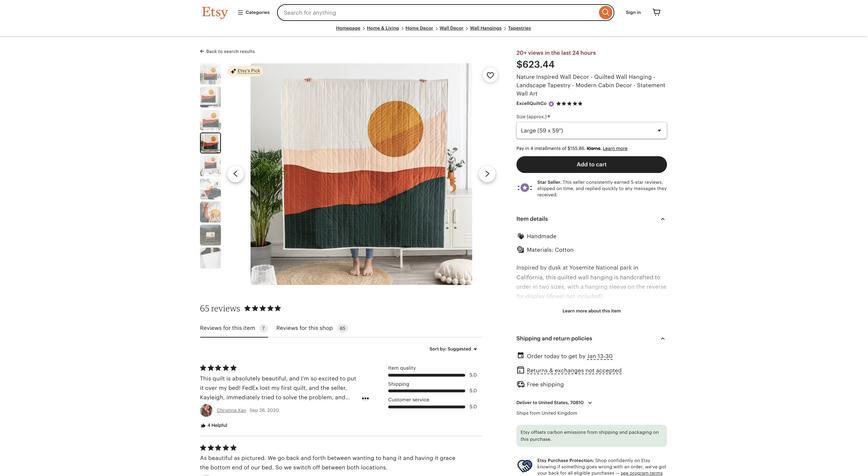 Task type: locate. For each thing, give the bounding box(es) containing it.
reviews right 7
[[277, 325, 298, 331]]

shipping for shipping and return policies
[[517, 335, 541, 341]]

1 horizontal spatial order
[[544, 436, 559, 442]]

2 vertical spatial &
[[245, 413, 249, 419]]

more left the about
[[577, 309, 588, 314]]

0 vertical spatial between
[[328, 455, 351, 461]]

categories
[[246, 10, 270, 15]]

- down hanging
[[634, 82, 636, 88]]

0 vertical spatial not
[[567, 293, 576, 299]]

1 vertical spatial 5.0
[[470, 388, 477, 394]]

back up we
[[287, 455, 300, 461]]

0 horizontal spatial more
[[577, 309, 588, 314]]

the down quilt,
[[299, 395, 308, 400]]

with inside inspired by dusk at yosemite national park in california, this quilted wall hanging is handcrafted to order in two sizes, with a hanging sleeve on the reverse for display (dowel not included).
[[568, 284, 580, 290]]

immediately
[[227, 395, 260, 400]]

0 vertical spatial shipping
[[517, 335, 541, 341]]

&
[[382, 25, 385, 31], [550, 368, 554, 374], [245, 413, 249, 419]]

bed!
[[229, 385, 241, 391]]

we
[[268, 455, 276, 461]]

1 vertical spatial not
[[586, 368, 595, 374]]

and up products.
[[339, 404, 349, 410]]

for down reviews
[[223, 325, 231, 331]]

0 horizontal spatial this
[[200, 376, 211, 381]]

learn right '.'
[[604, 146, 616, 151]]

park
[[621, 265, 633, 271]]

to down the offsets
[[537, 436, 543, 442]]

shipping for shipping
[[389, 381, 410, 387]]

my down beautiful,
[[272, 385, 280, 391]]

sign
[[627, 10, 636, 15]]

menu bar containing homepage
[[202, 25, 666, 37]]

seller down she
[[279, 413, 294, 419]]

1 horizontal spatial seller
[[574, 180, 586, 185]]

at
[[563, 265, 569, 271]]

tab list
[[200, 320, 483, 338]]

over
[[205, 385, 217, 391]]

rust,
[[641, 350, 654, 356]]

5-
[[632, 180, 636, 185]]

0 horizontal spatial order
[[517, 284, 532, 290]]

0 vertical spatial a
[[581, 284, 584, 290]]

• inside • made to order item, please note the current processing time.
[[517, 436, 519, 442]]

united
[[539, 400, 554, 405], [542, 411, 557, 416]]

and inside dropdown button
[[543, 335, 553, 341]]

& for living
[[382, 25, 385, 31]]

1 horizontal spatial with
[[568, 284, 580, 290]]

& inside button
[[550, 368, 554, 374]]

of inside the as beautiful as pictured. we go back and forth between wanting to hang it and having it grace the bottom end of our bed.  so we switch off between both locations.
[[244, 465, 250, 471]]

to left "cart"
[[590, 161, 595, 167]]

0 vertical spatial learn
[[604, 146, 616, 151]]

x right 59
[[602, 331, 605, 337]]

4 down the sent
[[208, 423, 211, 428]]

to inside button
[[590, 161, 595, 167]]

etsy up knowing
[[538, 458, 547, 463]]

etsy for etsy purchase protection:
[[538, 458, 547, 463]]

is
[[615, 274, 619, 280], [227, 376, 231, 381], [560, 379, 564, 385]]

0 vertical spatial •
[[517, 436, 519, 442]]

nature inspired wall decor - quilted wall hanging - landscape tapestry - modern cabin decor - statement wall art
[[517, 74, 666, 97]]

ships from united kingdom
[[517, 411, 578, 416]]

1 horizontal spatial home
[[406, 25, 419, 31]]

1 vertical spatial more
[[577, 309, 588, 314]]

banner
[[190, 0, 678, 25]]

0 vertical spatial this
[[563, 180, 572, 185]]

0 horizontal spatial is
[[227, 376, 231, 381]]

in right 'pay'
[[526, 146, 530, 151]]

back to search results
[[207, 49, 255, 54]]

a down wall
[[581, 284, 584, 290]]

categories button
[[232, 6, 275, 19]]

inspired up california,
[[517, 265, 539, 271]]

1 horizontal spatial etsy
[[538, 458, 547, 463]]

0 horizontal spatial x
[[567, 331, 570, 337]]

not up creative
[[586, 368, 595, 374]]

the down the handcrafted
[[637, 284, 646, 290]]

1 horizontal spatial shipping
[[517, 335, 541, 341]]

to inside inspired by dusk at yosemite national park in california, this quilted wall hanging is handcrafted to order in two sizes, with a hanging sleeve on the reverse for display (dowel not included).
[[656, 274, 661, 280]]

2 reviews from the left
[[277, 325, 298, 331]]

this inside the this seller consistently earned 5-star reviews, shipped on time, and replied quickly to any messages they received.
[[563, 180, 572, 185]]

for left display
[[517, 293, 525, 299]]

approx
[[536, 331, 555, 337]]

this down reviews
[[232, 325, 242, 331]]

between up both
[[328, 455, 351, 461]]

included).
[[577, 293, 605, 299]]

1 vertical spatial united
[[542, 411, 557, 416]]

0 horizontal spatial learn
[[563, 309, 575, 314]]

excell,
[[517, 388, 535, 394]]

1 horizontal spatial x
[[602, 331, 605, 337]]

having
[[415, 455, 434, 461]]

she
[[282, 404, 291, 410]]

1 vertical spatial order
[[544, 436, 559, 442]]

0 horizontal spatial etsy
[[521, 430, 530, 435]]

the right note
[[609, 436, 618, 442]]

shipping up customer in the bottom of the page
[[389, 381, 410, 387]]

1 vertical spatial hanging
[[586, 284, 608, 290]]

1 horizontal spatial a
[[581, 284, 584, 290]]

0 vertical spatial by
[[541, 265, 547, 271]]

earned
[[615, 180, 630, 185]]

to up the locations.
[[376, 455, 382, 461]]

1 vertical spatial by
[[580, 353, 586, 359]]

0 horizontal spatial 65
[[200, 303, 210, 314]]

united for from
[[542, 411, 557, 416]]

0 vertical spatial order
[[517, 284, 532, 290]]

is inside inspired by dusk at yosemite national park in california, this quilted wall hanging is handcrafted to order in two sizes, with a hanging sleeve on the reverse for display (dowel not included).
[[615, 274, 619, 280]]

2 vertical spatial 5.0
[[470, 404, 477, 410]]

4 helpful
[[207, 423, 227, 428]]

eligible
[[575, 471, 591, 476]]

menu bar
[[202, 25, 666, 37]]

1 horizontal spatial shipping
[[600, 430, 619, 435]]

one
[[327, 404, 337, 410]]

0 horizontal spatial &
[[245, 413, 249, 419]]

item inside dropdown button
[[517, 216, 529, 222]]

1 vertical spatial this
[[200, 376, 211, 381]]

65 left reviews
[[200, 303, 210, 314]]

150
[[556, 331, 566, 337]]

cabin
[[599, 82, 615, 88]]

item right the about
[[612, 309, 622, 314]]

sign in button
[[621, 6, 647, 19]]

by
[[541, 265, 547, 271], [580, 353, 586, 359]]

65 inside tab list
[[340, 326, 346, 331]]

& for exchanges
[[550, 368, 554, 374]]

on down the handcrafted
[[628, 284, 635, 290]]

home for home & living
[[367, 25, 380, 31]]

get
[[569, 353, 578, 359]]

on up order,
[[635, 458, 641, 463]]

suggested
[[448, 346, 472, 352]]

0 vertical spatial seller
[[574, 180, 586, 185]]

1 home from the left
[[367, 25, 380, 31]]

home right the living
[[406, 25, 419, 31]]

shop confidently on etsy knowing if something goes wrong with an order, we've got your back for all eligible purchases —
[[538, 458, 667, 476]]

my down quilt
[[219, 385, 227, 391]]

1 reviews from the left
[[200, 325, 222, 331]]

christina xan sep 26, 2020
[[217, 408, 279, 413]]

sleeve
[[610, 284, 627, 290]]

between right off
[[322, 465, 346, 471]]

1 horizontal spatial learn
[[604, 146, 616, 151]]

item,
[[560, 436, 574, 442]]

0 horizontal spatial nature inspired wall decor quilted wall hanging landscape large (59 x 59") image
[[201, 133, 220, 153]]

tab list containing reviews for this item
[[200, 320, 483, 338]]

etsy's pick
[[238, 68, 261, 73]]

star seller.
[[538, 180, 562, 185]]

this left shop
[[309, 325, 319, 331]]

nature inspired wall decor quilted wall hanging landscape image 8 image
[[200, 225, 221, 246]]

united inside dropdown button
[[539, 400, 554, 405]]

on inside etsy offsets carbon emissions from shipping and packaging on this purchase.
[[654, 430, 660, 435]]

0 vertical spatial shipping
[[541, 382, 564, 388]]

more inside learn more about this item dropdown button
[[577, 309, 588, 314]]

2 vertical spatial not
[[235, 404, 244, 410]]

1 vertical spatial item
[[244, 325, 255, 331]]

shipping up note
[[600, 430, 619, 435]]

a inside inspired by dusk at yosemite national park in california, this quilted wall hanging is handcrafted to order in two sizes, with a hanging sleeve on the reverse for display (dowel not included).
[[581, 284, 584, 290]]

0 vertical spatial &
[[382, 25, 385, 31]]

• shipped tracked and signed internationally via courier.
[[517, 455, 647, 470]]

shop
[[596, 458, 607, 463]]

packaging
[[630, 430, 653, 435]]

the down "designer"
[[539, 398, 548, 404]]

studio
[[600, 379, 617, 385]]

to right tried
[[276, 395, 282, 400]]

0 vertical spatial item
[[517, 216, 529, 222]]

1 vertical spatial 65
[[340, 326, 346, 331]]

1 vertical spatial &
[[550, 368, 554, 374]]

2 my from the left
[[272, 385, 280, 391]]

the down exchanges
[[566, 379, 575, 385]]

united up ships from united kingdom
[[539, 400, 554, 405]]

1 horizontal spatial this
[[563, 180, 572, 185]]

hangings
[[481, 25, 502, 31]]

wall left hangings
[[471, 25, 480, 31]]

& down the green.
[[550, 368, 554, 374]]

2 home from the left
[[406, 25, 419, 31]]

reviews down 65 reviews
[[200, 325, 222, 331]]

2 horizontal spatial etsy
[[642, 458, 651, 463]]

in left two at the right bottom
[[533, 284, 538, 290]]

2 5.0 from the top
[[470, 388, 477, 394]]

in up the handcrafted
[[634, 265, 639, 271]]

with inside this quilt is absolutely beautiful, and i'm so excited to put it over my bed! fedex lost my first quilt, and the seller, kayleigh, immediately tried to solve the problem, and shortly after not being found, she made a new one and sent it out. kind & wonderful seller with great products.
[[296, 413, 307, 419]]

of left the 'our'
[[244, 465, 250, 471]]

protection:
[[570, 458, 595, 463]]

with down made
[[296, 413, 307, 419]]

2 vertical spatial with
[[614, 464, 624, 469]]

1 5.0 from the top
[[470, 372, 477, 378]]

0 horizontal spatial reviews
[[200, 325, 222, 331]]

24
[[573, 50, 580, 56]]

0 horizontal spatial shipping
[[541, 382, 564, 388]]

1 horizontal spatial back
[[549, 471, 560, 476]]

2 • from the top
[[517, 455, 519, 461]]

from right ships
[[530, 411, 541, 416]]

shipped
[[538, 186, 556, 191]]

• inside • shipped tracked and signed internationally via courier.
[[517, 455, 519, 461]]

quality
[[400, 365, 416, 371]]

this seller consistently earned 5-star reviews, shipped on time, and replied quickly to any messages they received.
[[538, 180, 667, 197]]

quickly
[[603, 186, 619, 191]]

landscape
[[599, 388, 627, 394]]

0 horizontal spatial back
[[287, 455, 300, 461]]

is inside this quilt is absolutely beautiful, and i'm so excited to put it over my bed! fedex lost my first quilt, and the seller, kayleigh, immediately tried to solve the problem, and shortly after not being found, she made a new one and sent it out. kind & wonderful seller with great products.
[[227, 376, 231, 381]]

wall
[[579, 274, 589, 280]]

back inside shop confidently on etsy knowing if something goes wrong with an order, we've got your back for all eligible purchases —
[[549, 471, 560, 476]]

1 horizontal spatial item
[[612, 309, 622, 314]]

65
[[200, 303, 210, 314], [340, 326, 346, 331]]

0 vertical spatial inspired
[[537, 74, 559, 80]]

returns
[[527, 368, 548, 374]]

with up — in the bottom right of the page
[[614, 464, 624, 469]]

landscape
[[517, 82, 547, 88]]

inspired inside nature inspired wall decor - quilted wall hanging - landscape tapestry - modern cabin decor - statement wall art
[[537, 74, 559, 80]]

0 horizontal spatial with
[[296, 413, 307, 419]]

and left i'm
[[290, 376, 300, 381]]

• left made
[[517, 436, 519, 442]]

star
[[538, 180, 547, 185]]

hanging down the 'national'
[[591, 274, 613, 280]]

this up "over"
[[200, 376, 211, 381]]

0 horizontal spatial item
[[244, 325, 255, 331]]

deliver to united states, 70810 button
[[512, 396, 600, 410]]

0 horizontal spatial item
[[389, 365, 399, 371]]

2 horizontal spatial with
[[614, 464, 624, 469]]

excellquiltco link
[[517, 101, 547, 106]]

4 helpful button
[[195, 419, 233, 432]]

materials: cotton
[[527, 247, 574, 253]]

not up kind
[[235, 404, 244, 410]]

not right (dowel
[[567, 293, 576, 299]]

in right sign
[[638, 10, 642, 15]]

the down as
[[200, 465, 209, 471]]

5.0
[[470, 372, 477, 378], [470, 388, 477, 394], [470, 404, 477, 410]]

by left the dusk
[[541, 265, 547, 271]]

and inside the this seller consistently earned 5-star reviews, shipped on time, and replied quickly to any messages they received.
[[576, 186, 585, 191]]

shipping inside dropdown button
[[517, 335, 541, 341]]

wall decor
[[440, 25, 464, 31]]

in right the views
[[545, 50, 550, 56]]

the
[[552, 50, 561, 56], [637, 284, 646, 290], [566, 379, 575, 385], [321, 385, 330, 391], [299, 395, 308, 400], [539, 398, 548, 404], [609, 436, 618, 442], [200, 465, 209, 471]]

0 vertical spatial united
[[539, 400, 554, 405]]

1 • from the top
[[517, 436, 519, 442]]

shipping up "designer"
[[541, 382, 564, 388]]

quilt
[[213, 376, 225, 381]]

living
[[386, 25, 400, 31]]

on right "packaging"
[[654, 430, 660, 435]]

to down earned
[[620, 186, 624, 191]]

this inside this quilt is absolutely beautiful, and i'm so excited to put it over my bed! fedex lost my first quilt, and the seller, kayleigh, immediately tried to solve the problem, and shortly after not being found, she made a new one and sent it out. kind & wonderful seller with great products.
[[200, 376, 211, 381]]

and inside etsy offsets carbon emissions from shipping and packaging on this purchase.
[[620, 430, 628, 435]]

0 horizontal spatial home
[[367, 25, 380, 31]]

it left "over"
[[200, 385, 204, 391]]

pay in 4 installments of $155.86. klarna . learn more
[[517, 146, 628, 151]]

0 horizontal spatial 4
[[208, 423, 211, 428]]

None search field
[[277, 4, 615, 21]]

$155.86.
[[568, 146, 586, 151]]

1 horizontal spatial reviews
[[277, 325, 298, 331]]

1 vertical spatial back
[[549, 471, 560, 476]]

order inside • made to order item, please note the current processing time.
[[544, 436, 559, 442]]

in inside the '20+ views in the last 24 hours $623.44'
[[545, 50, 550, 56]]

& down christina xan sep 26, 2020
[[245, 413, 249, 419]]

1 horizontal spatial more
[[617, 146, 628, 151]]

1 vertical spatial from
[[588, 430, 598, 435]]

1 horizontal spatial 65
[[340, 326, 346, 331]]

1 horizontal spatial item
[[517, 216, 529, 222]]

home left the living
[[367, 25, 380, 31]]

0 vertical spatial hanging
[[591, 274, 613, 280]]

this inside etsy offsets carbon emissions from shipping and packaging on this purchase.
[[521, 437, 529, 442]]

a inside this quilt is absolutely beautiful, and i'm so excited to put it over my bed! fedex lost my first quilt, and the seller, kayleigh, immediately tried to solve the problem, and shortly after not being found, she made a new one and sent it out. kind & wonderful seller with great products.
[[310, 404, 313, 410]]

this right the about
[[603, 309, 611, 314]]

for
[[517, 293, 525, 299], [223, 325, 231, 331], [300, 325, 307, 331], [561, 471, 567, 476]]

not inside this quilt is absolutely beautiful, and i'm so excited to put it over my bed! fedex lost my first quilt, and the seller, kayleigh, immediately tried to solve the problem, and shortly after not being found, she made a new one and sent it out. kind & wonderful seller with great products.
[[235, 404, 244, 410]]

and down so
[[309, 385, 319, 391]]

• up courier.
[[517, 455, 519, 461]]

1 vertical spatial •
[[517, 455, 519, 461]]

wall
[[440, 25, 450, 31], [471, 25, 480, 31], [561, 74, 572, 80], [617, 74, 628, 80], [517, 91, 528, 97]]

etsy up the 'we've'
[[642, 458, 651, 463]]

1 vertical spatial learn
[[563, 309, 575, 314]]

wanting
[[353, 455, 375, 461]]

0 horizontal spatial my
[[219, 385, 227, 391]]

hunter
[[517, 360, 535, 366]]

wall right quilted
[[617, 74, 628, 80]]

is right quilt
[[227, 376, 231, 381]]

go
[[278, 455, 285, 461]]

3 5.0 from the top
[[470, 404, 477, 410]]

0 vertical spatial 5.0
[[470, 372, 477, 378]]

to
[[218, 49, 223, 54], [590, 161, 595, 167], [620, 186, 624, 191], [656, 274, 661, 280], [562, 353, 567, 359], [340, 376, 346, 381], [276, 395, 282, 400], [533, 400, 538, 405], [537, 436, 543, 442], [376, 455, 382, 461]]

0 horizontal spatial seller
[[279, 413, 294, 419]]

learn down (dowel
[[563, 309, 575, 314]]

1 vertical spatial inspired
[[517, 265, 539, 271]]

1 horizontal spatial my
[[272, 385, 280, 391]]

star_seller image
[[549, 101, 555, 107]]

for left shop
[[300, 325, 307, 331]]

0 vertical spatial from
[[530, 411, 541, 416]]

0 vertical spatial item
[[612, 309, 622, 314]]

sizes,
[[551, 284, 566, 290]]

1 horizontal spatial not
[[567, 293, 576, 299]]

last
[[562, 50, 572, 56]]

etsy inside etsy offsets carbon emissions from shipping and packaging on this purchase.
[[521, 430, 530, 435]]

65 right shop
[[340, 326, 346, 331]]

and left 150
[[543, 335, 553, 341]]

with inside shop confidently on etsy knowing if something goes wrong with an order, we've got your back for all eligible purchases —
[[614, 464, 624, 469]]

1 vertical spatial shipping
[[600, 430, 619, 435]]

size (approx.)
[[517, 114, 549, 119]]

0 vertical spatial with
[[568, 284, 580, 290]]

1 horizontal spatial by
[[580, 353, 586, 359]]

65 for 65 reviews
[[200, 303, 210, 314]]

1 horizontal spatial 4
[[531, 146, 534, 151]]

is right co.
[[560, 379, 564, 385]]

wall down search for anything text field
[[440, 25, 450, 31]]

•
[[517, 436, 519, 442], [517, 455, 519, 461]]

the inside the as beautiful as pictured. we go back and forth between wanting to hang it and having it grace the bottom end of our bed.  so we switch off between both locations.
[[200, 465, 209, 471]]

this down the dusk
[[547, 274, 556, 280]]

is up the sleeve
[[615, 274, 619, 280]]

and up switch
[[301, 455, 311, 461]]

not inside inspired by dusk at yosemite national park in california, this quilted wall hanging is handcrafted to order in two sizes, with a hanging sleeve on the reverse for display (dowel not included).
[[567, 293, 576, 299]]

1 vertical spatial 4
[[208, 423, 211, 428]]

item left quality
[[389, 365, 399, 371]]

1 vertical spatial a
[[310, 404, 313, 410]]

from up note
[[588, 430, 598, 435]]

i'm
[[301, 376, 309, 381]]

1 x from the left
[[567, 331, 570, 337]]

inspired by dusk at yosemite national park in california, this quilted wall hanging is handcrafted to order in two sizes, with a hanging sleeve on the reverse for display (dowel not included).
[[517, 265, 667, 299]]

beautiful
[[208, 455, 233, 461]]

inspired
[[537, 74, 559, 80], [517, 265, 539, 271]]

nature inspired wall decor quilted wall hanging landscape image 3 image
[[200, 109, 221, 130]]

4 right 'pay'
[[531, 146, 534, 151]]

on down seller.
[[557, 186, 563, 191]]

2 horizontal spatial is
[[615, 274, 619, 280]]

nature inspired wall decor quilted wall hanging landscape large (59 x 59") image
[[251, 63, 473, 285], [201, 133, 220, 153]]

1 horizontal spatial from
[[588, 430, 598, 435]]

to right deliver
[[533, 400, 538, 405]]

this
[[563, 180, 572, 185], [200, 376, 211, 381]]

inspired up tapestry
[[537, 74, 559, 80]]

back down if
[[549, 471, 560, 476]]

back
[[207, 49, 217, 54]]

off
[[313, 465, 321, 471]]

decor
[[420, 25, 434, 31], [451, 25, 464, 31], [573, 74, 590, 80], [616, 82, 633, 88]]

x right 150
[[567, 331, 570, 337]]

and up something
[[567, 455, 577, 461]]

1 horizontal spatial is
[[560, 379, 564, 385]]

0 vertical spatial back
[[287, 455, 300, 461]]

for left the all
[[561, 471, 567, 476]]

1 vertical spatial item
[[389, 365, 399, 371]]

0 horizontal spatial not
[[235, 404, 244, 410]]

0 horizontal spatial a
[[310, 404, 313, 410]]

item left details
[[517, 216, 529, 222]]

from inside etsy offsets carbon emissions from shipping and packaging on this purchase.
[[588, 430, 598, 435]]

deliver to united states, 70810
[[517, 400, 584, 405]]

tapestries
[[509, 25, 532, 31]]

wall left the art
[[517, 91, 528, 97]]

nature inspired wall decor quilted wall hanging landscape image 2 image
[[200, 86, 221, 107]]

2 horizontal spatial &
[[550, 368, 554, 374]]

1 vertical spatial with
[[296, 413, 307, 419]]

and inside • shipped tracked and signed internationally via courier.
[[567, 455, 577, 461]]

by inside inspired by dusk at yosemite national park in california, this quilted wall hanging is handcrafted to order in two sizes, with a hanging sleeve on the reverse for display (dowel not included).
[[541, 265, 547, 271]]

1 vertical spatial shipping
[[389, 381, 410, 387]]



Task type: describe. For each thing, give the bounding box(es) containing it.
pictured.
[[242, 455, 266, 461]]

- up statement on the top right of page
[[654, 74, 656, 80]]

this inside inspired by dusk at yosemite national park in california, this quilted wall hanging is handcrafted to order in two sizes, with a hanging sleeve on the reverse for display (dowel not included).
[[547, 274, 556, 280]]

tried
[[262, 395, 275, 400]]

20+ views in the last 24 hours $623.44
[[517, 50, 597, 70]]

this for seller
[[563, 180, 572, 185]]

kind
[[231, 413, 243, 419]]

free shipping
[[527, 382, 564, 388]]

etsy inside shop confidently on etsy knowing if something goes wrong with an order, we've got your back for all eligible purchases —
[[642, 458, 651, 463]]

the inside • made to order item, please note the current processing time.
[[609, 436, 618, 442]]

nature inspired wall decor quilted wall hanging landscape image 7 image
[[200, 202, 221, 222]]

0 vertical spatial 4
[[531, 146, 534, 151]]

the inside inspired by dusk at yosemite national park in california, this quilted wall hanging is handcrafted to order in two sizes, with a hanging sleeve on the reverse for display (dowel not included).
[[637, 284, 646, 290]]

inspired inside inspired by dusk at yosemite national park in california, this quilted wall hanging is handcrafted to order in two sizes, with a hanging sleeve on the reverse for display (dowel not included).
[[517, 265, 539, 271]]

made
[[293, 404, 308, 410]]

this quilt is absolutely beautiful, and i'm so excited to put it over my bed! fedex lost my first quilt, and the seller, kayleigh, immediately tried to solve the problem, and shortly after not being found, she made a new one and sent it out. kind & wonderful seller with great products.
[[200, 376, 357, 419]]

free
[[527, 382, 539, 388]]

item details
[[517, 216, 548, 222]]

shipped
[[521, 455, 543, 461]]

reviews for this shop
[[277, 325, 333, 331]]

klarna
[[587, 146, 601, 151]]

excited
[[319, 376, 339, 381]]

it left the out.
[[213, 413, 217, 419]]

in inside button
[[638, 10, 642, 15]]

of down creative
[[592, 388, 597, 394]]

yosemite
[[570, 265, 595, 271]]

united for to
[[539, 400, 554, 405]]

and left 'having'
[[404, 455, 414, 461]]

consistently
[[587, 180, 614, 185]]

item inside tab list
[[244, 325, 255, 331]]

on inside inspired by dusk at yosemite national park in california, this quilted wall hanging is handcrafted to order in two sizes, with a hanging sleeve on the reverse for display (dowel not included).
[[628, 284, 635, 290]]

4 inside button
[[208, 423, 211, 428]]

two
[[540, 284, 550, 290]]

bottom
[[211, 465, 231, 471]]

is inside excell quilt co. is the creative studio of kayleigh excell, designer and maker of landscape art quilts. explore the entire collection:
[[560, 379, 564, 385]]

reviews,
[[646, 180, 664, 185]]

and down "seller,"
[[335, 395, 346, 400]]

to inside the as beautiful as pictured. we go back and forth between wanting to hang it and having it grace the bottom end of our bed.  so we switch off between both locations.
[[376, 455, 382, 461]]

kingdom
[[558, 411, 578, 416]]

so
[[311, 376, 317, 381]]

please
[[576, 436, 594, 442]]

as beautiful as pictured. we go back and forth between wanting to hang it and having it grace the bottom end of our bed.  so we switch off between both locations.
[[200, 455, 456, 471]]

on inside the this seller consistently earned 5-star reviews, shipped on time, and replied quickly to any messages they received.
[[557, 186, 563, 191]]

item for item details
[[517, 216, 529, 222]]

sep
[[250, 408, 258, 413]]

reviews
[[211, 303, 241, 314]]

returns & exchanges not accepted button
[[527, 366, 622, 376]]

• for • shipped tracked and signed internationally via courier.
[[517, 455, 519, 461]]

back inside the as beautiful as pictured. we go back and forth between wanting to hang it and having it grace the bottom end of our bed.  so we switch off between both locations.
[[287, 455, 300, 461]]

to inside dropdown button
[[533, 400, 538, 405]]

materials:
[[527, 247, 554, 253]]

this for quilt
[[200, 376, 211, 381]]

locations.
[[361, 465, 388, 471]]

about
[[589, 309, 602, 314]]

nature inspired wall decor quilted wall hanging landscape medium (43 x 43") image
[[200, 63, 221, 84]]

5.0 for quality
[[470, 372, 477, 378]]

wall up tapestry
[[561, 74, 572, 80]]

0 vertical spatial more
[[617, 146, 628, 151]]

for inside shop confidently on etsy knowing if something goes wrong with an order, we've got your back for all eligible purchases —
[[561, 471, 567, 476]]

70810
[[571, 400, 584, 405]]

reviews for reviews for this shop
[[277, 325, 298, 331]]

of up landscape
[[618, 379, 624, 385]]

modern
[[576, 82, 597, 88]]

found,
[[263, 404, 280, 410]]

helpful
[[212, 423, 227, 428]]

to left the get
[[562, 353, 567, 359]]

it right hang
[[398, 455, 402, 461]]

item for item quality
[[389, 365, 399, 371]]

handmade
[[527, 233, 557, 239]]

20+
[[517, 50, 527, 56]]

nature inspired wall decor quilted wall hanging landscape image 5 image
[[200, 156, 221, 176]]

5.0 for service
[[470, 404, 477, 410]]

1.2kg.
[[619, 331, 634, 337]]

home decor
[[406, 25, 434, 31]]

the down excited
[[321, 385, 330, 391]]

learn more about this item button
[[558, 305, 627, 318]]

home & living
[[367, 25, 400, 31]]

co.
[[549, 379, 559, 385]]

for inside inspired by dusk at yosemite national park in california, this quilted wall hanging is handcrafted to order in two sizes, with a hanging sleeve on the reverse for display (dowel not included).
[[517, 293, 525, 299]]

service
[[413, 397, 430, 403]]

time.
[[549, 445, 562, 451]]

item inside dropdown button
[[612, 309, 622, 314]]

xan
[[238, 408, 247, 413]]

great
[[309, 413, 323, 419]]

purchase
[[548, 458, 569, 463]]

to inside • made to order item, please note the current processing time.
[[537, 436, 543, 442]]

switch
[[294, 465, 311, 471]]

nature inspired wall decor quilted wall hanging landscape image 6 image
[[200, 179, 221, 199]]

and inside excell quilt co. is the creative studio of kayleigh excell, designer and maker of landscape art quilts. explore the entire collection:
[[562, 388, 572, 394]]

& inside this quilt is absolutely beautiful, and i'm so excited to put it over my bed! fedex lost my first quilt, and the seller, kayleigh, immediately tried to solve the problem, and shortly after not being found, she made a new one and sent it out. kind & wonderful seller with great products.
[[245, 413, 249, 419]]

wall hangings link
[[471, 25, 502, 31]]

etsy's pick button
[[227, 66, 263, 77]]

2 x from the left
[[602, 331, 605, 337]]

first
[[281, 385, 292, 391]]

quilt
[[534, 379, 548, 385]]

learn more button
[[604, 146, 628, 151]]

designer
[[536, 388, 560, 394]]

this inside dropdown button
[[603, 309, 611, 314]]

shipping inside etsy offsets carbon emissions from shipping and packaging on this purchase.
[[600, 430, 619, 435]]

pick
[[251, 68, 261, 73]]

- up modern
[[591, 74, 593, 80]]

Search for anything text field
[[277, 4, 598, 21]]

quilt,
[[294, 385, 308, 391]]

on inside shop confidently on etsy knowing if something goes wrong with an order, we've got your back for all eligible purchases —
[[635, 458, 641, 463]]

deliver
[[517, 400, 532, 405]]

0 horizontal spatial from
[[530, 411, 541, 416]]

policies
[[572, 335, 593, 341]]

to right back at the top left of page
[[218, 49, 223, 54]]

• for • made to order item, please note the current processing time.
[[517, 436, 519, 442]]

seller inside this quilt is absolutely beautiful, and i'm so excited to put it over my bed! fedex lost my first quilt, and the seller, kayleigh, immediately tried to solve the problem, and shortly after not being found, she made a new one and sent it out. kind & wonderful seller with great products.
[[279, 413, 294, 419]]

of left $155.86.
[[563, 146, 567, 151]]

bed.
[[262, 465, 274, 471]]

peach,
[[621, 350, 640, 356]]

lost
[[260, 385, 270, 391]]

kayleigh,
[[200, 395, 225, 400]]

returns & exchanges not accepted
[[527, 368, 622, 374]]

order,
[[631, 464, 645, 469]]

1 my from the left
[[219, 385, 227, 391]]

2020
[[268, 408, 279, 413]]

home & living link
[[367, 25, 400, 31]]

star
[[636, 180, 644, 185]]

it left grace
[[435, 455, 439, 461]]

hours
[[581, 50, 597, 56]]

wall decor link
[[440, 25, 464, 31]]

any
[[626, 186, 633, 191]]

homepage link
[[336, 25, 361, 31]]

etsy for etsy offsets carbon emissions from shipping and packaging on this purchase.
[[521, 430, 530, 435]]

your
[[538, 471, 548, 476]]

quilted
[[558, 274, 577, 280]]

the inside the '20+ views in the last 24 hours $623.44'
[[552, 50, 561, 56]]

not inside button
[[586, 368, 595, 374]]

seller inside the this seller consistently earned 5-star reviews, shipped on time, and replied quickly to any messages they received.
[[574, 180, 586, 185]]

to left 'put' in the left of the page
[[340, 376, 346, 381]]

excell
[[517, 379, 533, 385]]

shipping and return policies button
[[511, 330, 674, 347]]

reviews for reviews for this item
[[200, 325, 222, 331]]

knowing
[[538, 464, 557, 469]]

reviews for this item
[[200, 325, 255, 331]]

65 for 65
[[340, 326, 346, 331]]

program
[[630, 471, 649, 476]]

home for home decor
[[406, 25, 419, 31]]

$623.44
[[517, 59, 555, 70]]

something
[[562, 464, 586, 469]]

1 horizontal spatial nature inspired wall decor quilted wall hanging landscape large (59 x 59") image
[[251, 63, 473, 285]]

add
[[577, 161, 588, 167]]

- left modern
[[573, 82, 575, 88]]

order inside inspired by dusk at yosemite national park in california, this quilted wall hanging is handcrafted to order in two sizes, with a hanging sleeve on the reverse for display (dowel not included).
[[517, 284, 532, 290]]

nature inspired wall decor quilted wall hanging landscape image 9 image
[[200, 248, 221, 269]]

by:
[[440, 346, 447, 352]]

if
[[558, 464, 561, 469]]

1 vertical spatial between
[[322, 465, 346, 471]]

green.
[[537, 360, 554, 366]]

solve
[[283, 395, 297, 400]]

offsets
[[532, 430, 547, 435]]

to inside the this seller consistently earned 5-star reviews, shipped on time, and replied quickly to any messages they received.
[[620, 186, 624, 191]]

learn inside dropdown button
[[563, 309, 575, 314]]

all
[[568, 471, 573, 476]]

banner containing categories
[[190, 0, 678, 25]]

via
[[639, 455, 647, 461]]



Task type: vqa. For each thing, say whether or not it's contained in the screenshot.
search
yes



